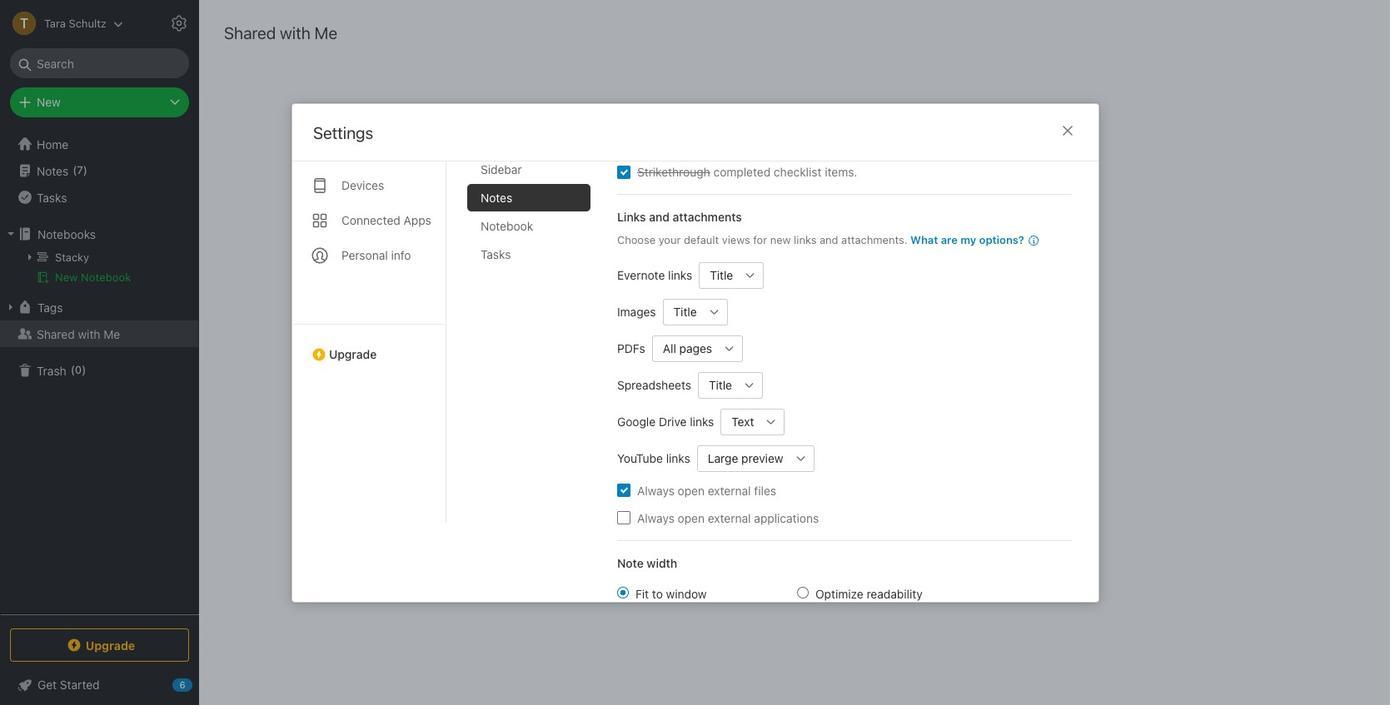 Task type: describe. For each thing, give the bounding box(es) containing it.
pages
[[679, 341, 712, 355]]

tasks button
[[0, 184, 198, 211]]

tags
[[37, 300, 63, 314]]

links
[[617, 209, 646, 224]]

links down drive
[[666, 451, 690, 465]]

show
[[879, 435, 911, 450]]

connected apps
[[341, 213, 431, 227]]

Search text field
[[22, 48, 177, 78]]

notes for notes and notebooks shared with you will show up here.
[[625, 435, 661, 450]]

all pages button
[[652, 335, 716, 361]]

title button for evernote links
[[699, 262, 737, 288]]

options?
[[979, 233, 1024, 246]]

text
[[731, 414, 754, 429]]

0 horizontal spatial me
[[104, 327, 120, 341]]

links right the "new"
[[793, 233, 816, 246]]

Always open external applications checkbox
[[617, 511, 630, 524]]

notes and notebooks shared with you will show up here.
[[625, 435, 964, 450]]

views
[[721, 233, 750, 246]]

security
[[385, 143, 428, 157]]

expand tags image
[[4, 301, 17, 314]]

notebooks
[[691, 435, 754, 450]]

links right drive
[[689, 414, 714, 429]]

shared with me inside tree
[[37, 327, 120, 341]]

applications
[[754, 511, 819, 525]]

will
[[856, 435, 876, 450]]

home link
[[0, 131, 199, 157]]

tags button
[[0, 294, 198, 321]]

always open external applications
[[637, 511, 819, 525]]

new for new
[[37, 95, 61, 109]]

optimize readability
[[815, 586, 922, 601]]

your
[[658, 233, 680, 246]]

you
[[831, 435, 853, 450]]

google drive links
[[617, 414, 714, 429]]

my
[[960, 233, 976, 246]]

new for new notebook
[[55, 271, 78, 284]]

0 vertical spatial shared
[[224, 23, 276, 42]]

apps
[[403, 213, 431, 227]]

1 horizontal spatial with
[[280, 23, 310, 42]]

1 vertical spatial and
[[819, 233, 838, 246]]

google
[[617, 414, 655, 429]]

always for always open external files
[[637, 483, 674, 497]]

settings
[[313, 123, 373, 142]]

for
[[753, 233, 767, 246]]

attachments
[[672, 209, 741, 224]]

Optimize readability radio
[[797, 586, 808, 598]]

always for always open external applications
[[637, 511, 674, 525]]

trash ( 0 )
[[37, 363, 86, 378]]

large preview button
[[697, 445, 787, 471]]

yet
[[838, 402, 860, 420]]

arrow image
[[23, 251, 37, 264]]

notebook tab
[[467, 212, 590, 239]]

width
[[646, 556, 677, 570]]

choose
[[617, 233, 655, 246]]

links down your
[[668, 268, 692, 282]]

completed
[[713, 165, 770, 179]]

text button
[[720, 408, 758, 435]]

Choose default view option for Images field
[[662, 298, 727, 325]]

title button for spreadsheets
[[698, 371, 736, 398]]

always open external files
[[637, 483, 776, 497]]

devices
[[341, 178, 384, 192]]

Always open external files checkbox
[[617, 484, 630, 497]]

title button for images
[[662, 298, 701, 325]]

evernote links
[[617, 268, 692, 282]]

what
[[910, 233, 938, 246]]

1 horizontal spatial me
[[314, 23, 337, 42]]

new
[[770, 233, 790, 246]]

new button
[[10, 87, 189, 117]]

1 vertical spatial shared
[[758, 435, 799, 450]]

window
[[666, 586, 706, 601]]

note width
[[617, 556, 677, 570]]

all pages
[[662, 341, 712, 355]]

personal info
[[341, 248, 411, 262]]

links and attachments
[[617, 209, 741, 224]]

title for spreadsheets
[[708, 378, 732, 392]]

to
[[652, 586, 662, 601]]

what are my options?
[[910, 233, 1024, 246]]

tasks tab
[[467, 240, 590, 268]]

sidebar tab
[[467, 155, 590, 183]]

tab list for settings
[[292, 82, 446, 523]]

) for trash
[[82, 363, 86, 377]]

tasks inside tab
[[480, 247, 511, 261]]

new notebook
[[55, 271, 131, 284]]

nothing
[[729, 402, 784, 420]]

readability
[[866, 586, 922, 601]]

spreadsheets
[[617, 378, 691, 392]]

drive
[[658, 414, 686, 429]]

trash
[[37, 364, 66, 378]]

choose your default views for new links and attachments.
[[617, 233, 907, 246]]

tab list for login & security
[[467, 99, 603, 523]]

0
[[75, 363, 82, 377]]

&
[[374, 143, 382, 157]]

personal
[[341, 248, 387, 262]]

youtube
[[617, 451, 663, 465]]

with inside tree
[[78, 327, 100, 341]]



Task type: vqa. For each thing, say whether or not it's contained in the screenshot.
items
no



Task type: locate. For each thing, give the bounding box(es) containing it.
tasks down notes ( 7 )
[[37, 190, 67, 204]]

Fit to window radio
[[617, 586, 628, 598]]

notes tab
[[467, 184, 590, 211]]

images
[[617, 304, 656, 319]]

1 vertical spatial (
[[71, 363, 75, 377]]

title button up all pages button
[[662, 298, 701, 325]]

(
[[73, 163, 77, 177], [71, 363, 75, 377]]

external for applications
[[707, 511, 751, 525]]

new
[[37, 95, 61, 109], [55, 271, 78, 284]]

1 vertical spatial new
[[55, 271, 78, 284]]

tasks inside button
[[37, 190, 67, 204]]

1 vertical spatial shared
[[37, 327, 75, 341]]

title up the text 'button' at the bottom of the page
[[708, 378, 732, 392]]

0 vertical spatial upgrade button
[[292, 324, 445, 368]]

0 horizontal spatial notebook
[[81, 271, 131, 284]]

2 vertical spatial title
[[708, 378, 732, 392]]

shared up preview
[[758, 435, 799, 450]]

2 vertical spatial title button
[[698, 371, 736, 398]]

preview
[[741, 451, 783, 465]]

tasks down notebook tab
[[480, 247, 511, 261]]

note
[[617, 556, 643, 570]]

1 always from the top
[[637, 483, 674, 497]]

shared inside tree
[[37, 327, 75, 341]]

notebook inside button
[[81, 271, 131, 284]]

info
[[391, 248, 411, 262]]

upgrade button
[[292, 324, 445, 368], [10, 629, 189, 662]]

0 vertical spatial always
[[637, 483, 674, 497]]

notes
[[37, 164, 68, 178], [480, 190, 512, 204], [625, 435, 661, 450]]

strikethrough completed checklist items.
[[637, 165, 857, 179]]

upgrade for rightmost upgrade popup button
[[329, 347, 376, 361]]

1 horizontal spatial notes
[[480, 190, 512, 204]]

attachments.
[[841, 233, 907, 246]]

notebook inside tab
[[480, 219, 533, 233]]

1 vertical spatial notes
[[480, 190, 512, 204]]

always right always open external files option in the bottom left of the page
[[637, 483, 674, 497]]

) inside trash ( 0 )
[[82, 363, 86, 377]]

notes for notes ( 7 )
[[37, 164, 68, 178]]

0 horizontal spatial shared
[[37, 327, 75, 341]]

upgrade inside tab list
[[329, 347, 376, 361]]

1 horizontal spatial notebook
[[480, 219, 533, 233]]

1 horizontal spatial tab list
[[467, 99, 603, 523]]

0 vertical spatial me
[[314, 23, 337, 42]]

notebooks link
[[0, 221, 198, 247]]

title button down the choose default view option for pdfs field
[[698, 371, 736, 398]]

and
[[649, 209, 669, 224], [819, 233, 838, 246], [665, 435, 687, 450]]

7
[[77, 163, 83, 177]]

new inside button
[[55, 271, 78, 284]]

title for evernote links
[[709, 268, 733, 282]]

tree
[[0, 131, 199, 614]]

1 vertical spatial open
[[677, 511, 704, 525]]

sidebar
[[480, 162, 521, 176]]

always right always open external applications option
[[637, 511, 674, 525]]

Choose default view option for PDFs field
[[652, 335, 743, 361]]

1 vertical spatial always
[[637, 511, 674, 525]]

shared with me element
[[199, 0, 1390, 705]]

new notebook button
[[0, 267, 198, 287]]

notes inside notes ( 7 )
[[37, 164, 68, 178]]

login
[[341, 143, 370, 157]]

option group
[[617, 585, 957, 690]]

and down drive
[[665, 435, 687, 450]]

1 vertical spatial title
[[673, 304, 696, 319]]

open for always open external applications
[[677, 511, 704, 525]]

me
[[314, 23, 337, 42], [104, 327, 120, 341]]

0 vertical spatial shared with me
[[224, 23, 337, 42]]

notes down sidebar
[[480, 190, 512, 204]]

checklist
[[773, 165, 821, 179]]

new up 'home'
[[37, 95, 61, 109]]

shared
[[788, 402, 835, 420], [758, 435, 799, 450]]

1 external from the top
[[707, 483, 751, 497]]

1 open from the top
[[677, 483, 704, 497]]

0 horizontal spatial tasks
[[37, 190, 67, 204]]

title button
[[699, 262, 737, 288], [662, 298, 701, 325], [698, 371, 736, 398]]

title down the views
[[709, 268, 733, 282]]

shared up "notes and notebooks shared with you will show up here."
[[788, 402, 835, 420]]

Choose default view option for Google Drive links field
[[720, 408, 785, 435]]

1 horizontal spatial tasks
[[480, 247, 511, 261]]

title inside choose default view option for evernote links field
[[709, 268, 733, 282]]

notes down 'home'
[[37, 164, 68, 178]]

0 vertical spatial )
[[83, 163, 87, 177]]

option group containing fit to window
[[617, 585, 957, 690]]

shared down tags
[[37, 327, 75, 341]]

shared with me
[[224, 23, 337, 42], [37, 327, 120, 341]]

login & security
[[341, 143, 428, 157]]

expand notebooks image
[[4, 227, 17, 241]]

title up all pages button
[[673, 304, 696, 319]]

notebook up 'tasks' tab
[[480, 219, 533, 233]]

fit to window
[[635, 586, 706, 601]]

0 vertical spatial upgrade
[[329, 347, 376, 361]]

strikethrough
[[637, 165, 710, 179]]

Choose default view option for Spreadsheets field
[[698, 371, 763, 398]]

Select29093 checkbox
[[617, 165, 630, 178]]

notes ( 7 )
[[37, 163, 87, 178]]

notebooks
[[37, 227, 96, 241]]

and left attachments.
[[819, 233, 838, 246]]

1 horizontal spatial upgrade
[[329, 347, 376, 361]]

( inside notes ( 7 )
[[73, 163, 77, 177]]

optimize
[[815, 586, 863, 601]]

1 vertical spatial external
[[707, 511, 751, 525]]

notes inside tab
[[480, 190, 512, 204]]

notebook
[[480, 219, 533, 233], [81, 271, 131, 284]]

0 vertical spatial open
[[677, 483, 704, 497]]

)
[[83, 163, 87, 177], [82, 363, 86, 377]]

shared with me link
[[0, 321, 198, 347]]

new up tags
[[55, 271, 78, 284]]

0 horizontal spatial tab list
[[292, 82, 446, 523]]

0 horizontal spatial upgrade button
[[10, 629, 189, 662]]

( right trash
[[71, 363, 75, 377]]

are
[[941, 233, 957, 246]]

1 vertical spatial with
[[78, 327, 100, 341]]

0 vertical spatial external
[[707, 483, 751, 497]]

1 horizontal spatial shared with me
[[224, 23, 337, 42]]

1 vertical spatial upgrade
[[86, 638, 135, 653]]

all
[[662, 341, 676, 355]]

connected
[[341, 213, 400, 227]]

external
[[707, 483, 751, 497], [707, 511, 751, 525]]

notes up youtube
[[625, 435, 661, 450]]

up
[[914, 435, 930, 450]]

2 horizontal spatial notes
[[625, 435, 661, 450]]

0 vertical spatial new
[[37, 95, 61, 109]]

2 vertical spatial notes
[[625, 435, 661, 450]]

0 horizontal spatial shared with me
[[37, 327, 120, 341]]

notes inside the shared with me element
[[625, 435, 661, 450]]

0 vertical spatial with
[[280, 23, 310, 42]]

open down always open external files
[[677, 511, 704, 525]]

new notebook group
[[0, 247, 198, 294]]

upgrade for left upgrade popup button
[[86, 638, 135, 653]]

external up always open external applications
[[707, 483, 751, 497]]

large preview
[[707, 451, 783, 465]]

shared right settings image
[[224, 23, 276, 42]]

here.
[[933, 435, 964, 450]]

external down always open external files
[[707, 511, 751, 525]]

2 vertical spatial and
[[665, 435, 687, 450]]

1 vertical spatial tasks
[[480, 247, 511, 261]]

0 vertical spatial and
[[649, 209, 669, 224]]

0 vertical spatial shared
[[788, 402, 835, 420]]

new inside popup button
[[37, 95, 61, 109]]

pdfs
[[617, 341, 645, 355]]

0 horizontal spatial notes
[[37, 164, 68, 178]]

close image
[[1057, 120, 1077, 140]]

tab list containing sidebar
[[467, 99, 603, 523]]

2 open from the top
[[677, 511, 704, 525]]

files
[[754, 483, 776, 497]]

2 vertical spatial with
[[802, 435, 828, 450]]

external for files
[[707, 483, 751, 497]]

title button down default
[[699, 262, 737, 288]]

1 vertical spatial notebook
[[81, 271, 131, 284]]

0 vertical spatial tasks
[[37, 190, 67, 204]]

0 vertical spatial (
[[73, 163, 77, 177]]

( for notes
[[73, 163, 77, 177]]

0 vertical spatial title button
[[699, 262, 737, 288]]

tab list containing login & security
[[292, 82, 446, 523]]

1 vertical spatial upgrade button
[[10, 629, 189, 662]]

0 horizontal spatial upgrade
[[86, 638, 135, 653]]

1 vertical spatial )
[[82, 363, 86, 377]]

) right trash
[[82, 363, 86, 377]]

notes for notes
[[480, 190, 512, 204]]

0 vertical spatial notes
[[37, 164, 68, 178]]

Choose default view option for YouTube links field
[[697, 445, 814, 471]]

nothing shared yet
[[729, 402, 860, 420]]

and for attachments
[[649, 209, 669, 224]]

and for notebooks
[[665, 435, 687, 450]]

0 vertical spatial title
[[709, 268, 733, 282]]

2 always from the top
[[637, 511, 674, 525]]

( inside trash ( 0 )
[[71, 363, 75, 377]]

tree containing home
[[0, 131, 199, 614]]

tab list
[[292, 82, 446, 523], [467, 99, 603, 523]]

2 horizontal spatial with
[[802, 435, 828, 450]]

( for trash
[[71, 363, 75, 377]]

1 vertical spatial title button
[[662, 298, 701, 325]]

items.
[[824, 165, 857, 179]]

notebook up tags button
[[81, 271, 131, 284]]

None search field
[[22, 48, 177, 78]]

home
[[37, 137, 69, 151]]

always
[[637, 483, 674, 497], [637, 511, 674, 525]]

1 vertical spatial shared with me
[[37, 327, 120, 341]]

) inside notes ( 7 )
[[83, 163, 87, 177]]

default
[[683, 233, 719, 246]]

0 vertical spatial notebook
[[480, 219, 533, 233]]

settings image
[[169, 13, 189, 33]]

evernote
[[617, 268, 665, 282]]

open
[[677, 483, 704, 497], [677, 511, 704, 525]]

youtube links
[[617, 451, 690, 465]]

title for images
[[673, 304, 696, 319]]

Choose default view option for Evernote links field
[[699, 262, 764, 288]]

1 horizontal spatial upgrade button
[[292, 324, 445, 368]]

and inside the shared with me element
[[665, 435, 687, 450]]

2 external from the top
[[707, 511, 751, 525]]

links
[[793, 233, 816, 246], [668, 268, 692, 282], [689, 414, 714, 429], [666, 451, 690, 465]]

1 vertical spatial me
[[104, 327, 120, 341]]

title
[[709, 268, 733, 282], [673, 304, 696, 319], [708, 378, 732, 392]]

( down home link
[[73, 163, 77, 177]]

) for notes
[[83, 163, 87, 177]]

) down home link
[[83, 163, 87, 177]]

1 horizontal spatial shared
[[224, 23, 276, 42]]

and up your
[[649, 209, 669, 224]]

fit
[[635, 586, 649, 601]]

large
[[707, 451, 738, 465]]

open for always open external files
[[677, 483, 704, 497]]

0 horizontal spatial with
[[78, 327, 100, 341]]

open up always open external applications
[[677, 483, 704, 497]]



